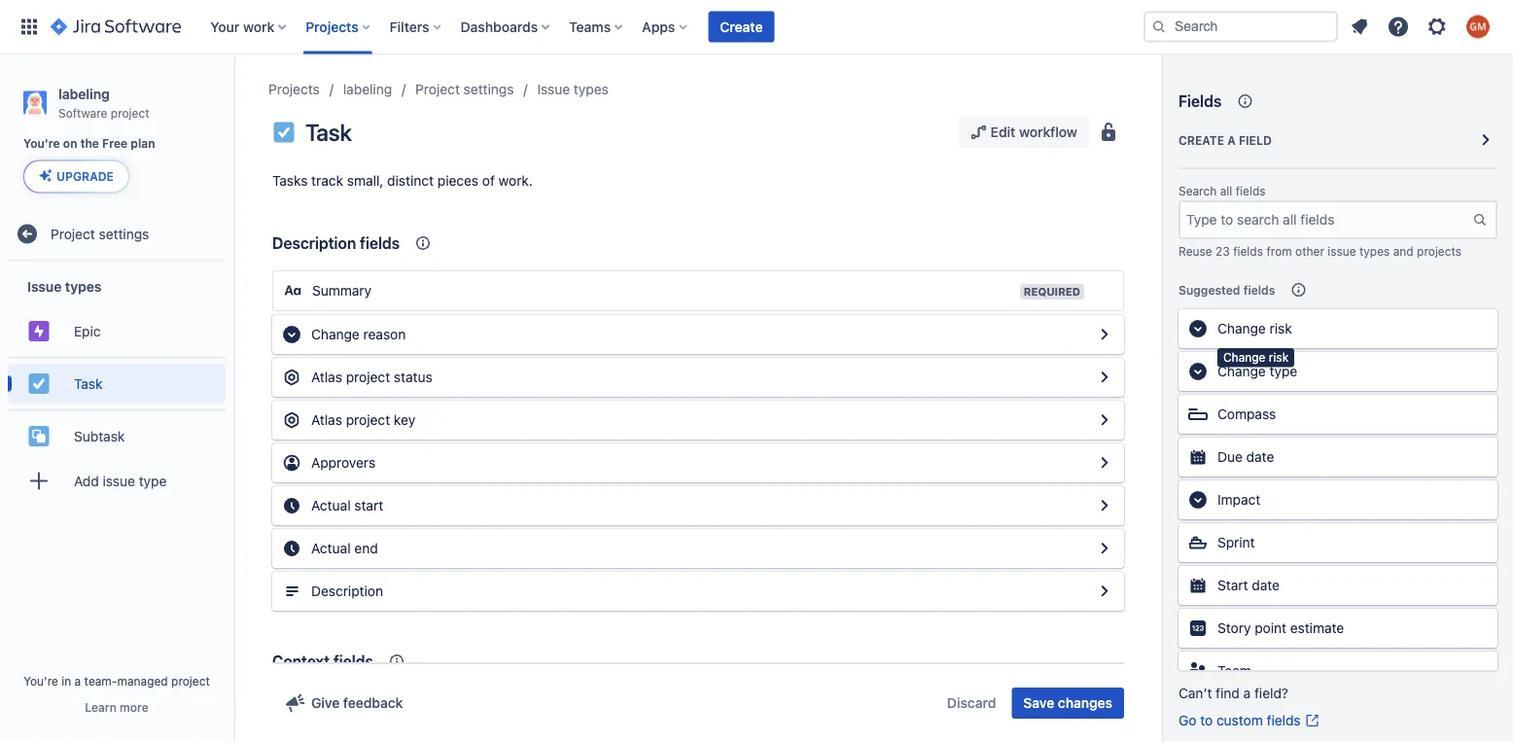 Task type: vqa. For each thing, say whether or not it's contained in the screenshot.
the Change reason button
yes



Task type: describe. For each thing, give the bounding box(es) containing it.
start date button
[[1179, 566, 1498, 605]]

field?
[[1255, 685, 1289, 701]]

give feedback button
[[272, 688, 415, 719]]

change for change risk button
[[1218, 320, 1266, 336]]

search image
[[1151, 19, 1167, 35]]

your
[[210, 18, 240, 35]]

discard button
[[935, 688, 1008, 719]]

0 horizontal spatial project settings link
[[8, 214, 226, 253]]

compass button
[[1179, 395, 1498, 434]]

Type to search all fields text field
[[1181, 202, 1472, 237]]

change for change type button
[[1218, 363, 1266, 379]]

apps button
[[636, 11, 695, 42]]

add
[[74, 473, 99, 489]]

upgrade
[[56, 170, 114, 183]]

more
[[120, 700, 148, 714]]

track
[[311, 173, 343, 189]]

add issue type button
[[8, 461, 226, 500]]

appswitcher icon image
[[18, 15, 41, 38]]

project up atlas project key
[[346, 369, 390, 385]]

open field configuration image for end
[[1093, 537, 1116, 560]]

issue types link
[[537, 78, 609, 101]]

banner containing your work
[[0, 0, 1513, 54]]

task inside group
[[74, 375, 103, 391]]

settings image
[[1426, 15, 1449, 38]]

no restrictions image
[[1097, 121, 1120, 144]]

suggested
[[1179, 283, 1240, 297]]

projects button
[[300, 11, 378, 42]]

other
[[1295, 244, 1324, 258]]

your work button
[[204, 11, 294, 42]]

the
[[80, 137, 99, 150]]

fields right 23
[[1233, 244, 1263, 258]]

dashboards button
[[455, 11, 557, 42]]

workflow
[[1019, 124, 1078, 140]]

your profile and settings image
[[1466, 15, 1490, 38]]

epic link
[[8, 312, 226, 350]]

small,
[[347, 173, 384, 189]]

date for due date
[[1246, 449, 1274, 465]]

open field configuration image for approvers
[[1093, 451, 1116, 475]]

Search field
[[1144, 11, 1338, 42]]

go
[[1179, 712, 1197, 728]]

project settings inside project settings link
[[51, 226, 149, 242]]

actual for actual start
[[311, 497, 351, 513]]

sidebar navigation image
[[212, 78, 255, 117]]

more information about the fields image
[[1233, 89, 1257, 113]]

0 horizontal spatial settings
[[99, 226, 149, 242]]

atlas project key
[[311, 412, 415, 428]]

your work
[[210, 18, 274, 35]]

types inside "link"
[[574, 81, 609, 97]]

atlas project status button
[[272, 358, 1124, 397]]

change risk tooltip
[[1218, 348, 1295, 367]]

status
[[394, 369, 432, 385]]

team button
[[1179, 652, 1498, 690]]

field
[[1239, 133, 1272, 147]]

edit workflow button
[[959, 117, 1089, 148]]

projects link
[[268, 78, 320, 101]]

approvers button
[[272, 443, 1124, 482]]

2 horizontal spatial types
[[1360, 244, 1390, 258]]

you're in a team-managed project
[[23, 674, 210, 688]]

change reason button
[[272, 315, 1124, 354]]

create for create
[[720, 18, 763, 35]]

change risk inside change risk button
[[1218, 320, 1292, 336]]

feedback
[[343, 695, 403, 711]]

suggested fields
[[1179, 283, 1275, 297]]

software
[[58, 106, 107, 119]]

change type button
[[1179, 352, 1498, 391]]

free
[[102, 137, 128, 150]]

risk inside button
[[1270, 320, 1292, 336]]

give
[[311, 695, 340, 711]]

add issue type image
[[27, 469, 51, 492]]

1 horizontal spatial project settings
[[415, 81, 514, 97]]

change type
[[1218, 363, 1297, 379]]

issue for issue types "link"
[[537, 81, 570, 97]]

can't
[[1179, 685, 1212, 701]]

projects for projects link
[[268, 81, 320, 97]]

can't find a field?
[[1179, 685, 1289, 701]]

open field configuration image for atlas project status
[[1093, 366, 1116, 389]]

team-
[[84, 674, 117, 688]]

you're for you're in a team-managed project
[[23, 674, 58, 688]]

apps
[[642, 18, 675, 35]]

epic
[[74, 323, 101, 339]]

context fields
[[272, 652, 373, 671]]

edit workflow
[[991, 124, 1078, 140]]

project inside labeling software project
[[111, 106, 149, 119]]

projects for projects popup button
[[306, 18, 358, 35]]

a for you're in a team-managed project
[[75, 674, 81, 688]]

1 horizontal spatial project
[[415, 81, 460, 97]]

due date
[[1218, 449, 1274, 465]]

open field configuration image for start
[[1093, 494, 1116, 517]]

plan
[[131, 137, 155, 150]]

actual end button
[[272, 529, 1124, 568]]

change for "change reason" button
[[311, 326, 360, 342]]

teams button
[[563, 11, 630, 42]]

and
[[1393, 244, 1414, 258]]

reason
[[363, 326, 406, 342]]

0 vertical spatial issue
[[1328, 244, 1356, 258]]

description for description fields
[[272, 234, 356, 252]]

notifications image
[[1348, 15, 1371, 38]]

fields up give feedback
[[333, 652, 373, 671]]

go to custom fields link
[[1179, 711, 1320, 730]]

edit
[[991, 124, 1016, 140]]

approvers
[[311, 455, 376, 471]]

labeling for labeling software project
[[58, 86, 110, 102]]

you're for you're on the free plan
[[23, 137, 60, 150]]

atlas project status
[[311, 369, 432, 385]]

fields
[[1179, 92, 1222, 110]]

create for create a field
[[1179, 133, 1224, 147]]

date for start date
[[1252, 577, 1280, 593]]

due
[[1218, 449, 1243, 465]]

discard
[[947, 695, 996, 711]]

reuse
[[1179, 244, 1212, 258]]

description button
[[272, 572, 1124, 611]]

due date button
[[1179, 438, 1498, 476]]

open field configuration image for reason
[[1093, 323, 1116, 346]]

to
[[1200, 712, 1213, 728]]

sprint
[[1218, 534, 1255, 550]]

1 horizontal spatial settings
[[464, 81, 514, 97]]

changes
[[1058, 695, 1113, 711]]

task link
[[8, 364, 226, 403]]



Task type: locate. For each thing, give the bounding box(es) containing it.
1 vertical spatial task
[[74, 375, 103, 391]]

projects inside popup button
[[306, 18, 358, 35]]

4 open field configuration image from the top
[[1093, 537, 1116, 560]]

0 vertical spatial atlas
[[311, 369, 342, 385]]

key
[[394, 412, 415, 428]]

open field configuration image
[[1093, 366, 1116, 389], [1093, 451, 1116, 475]]

atlas down change reason
[[311, 369, 342, 385]]

5 open field configuration image from the top
[[1093, 580, 1116, 603]]

0 horizontal spatial types
[[65, 278, 101, 294]]

1 horizontal spatial task
[[305, 119, 352, 146]]

context
[[272, 652, 330, 671]]

0 vertical spatial you're
[[23, 137, 60, 150]]

2 open field configuration image from the top
[[1093, 408, 1116, 432]]

managed
[[117, 674, 168, 688]]

0 horizontal spatial project settings
[[51, 226, 149, 242]]

group containing issue types
[[8, 261, 226, 512]]

atlas for atlas project status
[[311, 369, 342, 385]]

in
[[62, 674, 71, 688]]

project right managed
[[171, 674, 210, 688]]

0 horizontal spatial task
[[74, 375, 103, 391]]

of
[[482, 173, 495, 189]]

3 open field configuration image from the top
[[1093, 494, 1116, 517]]

1 vertical spatial actual
[[311, 540, 351, 556]]

description for description
[[311, 583, 383, 599]]

point
[[1255, 620, 1287, 636]]

1 vertical spatial description
[[311, 583, 383, 599]]

labeling software project
[[58, 86, 149, 119]]

work.
[[499, 173, 533, 189]]

0 vertical spatial create
[[720, 18, 763, 35]]

issue types up epic
[[27, 278, 101, 294]]

0 vertical spatial change risk
[[1218, 320, 1292, 336]]

labeling up software
[[58, 86, 110, 102]]

0 vertical spatial date
[[1246, 449, 1274, 465]]

0 vertical spatial open field configuration image
[[1093, 366, 1116, 389]]

issue
[[537, 81, 570, 97], [27, 278, 62, 294]]

save
[[1023, 695, 1054, 711]]

0 horizontal spatial issue types
[[27, 278, 101, 294]]

type down subtask link
[[139, 473, 167, 489]]

tasks track small, distinct pieces of work.
[[272, 173, 533, 189]]

a left the field
[[1227, 133, 1236, 147]]

open field configuration image inside atlas project key button
[[1093, 408, 1116, 432]]

story point estimate button
[[1179, 609, 1498, 648]]

1 atlas from the top
[[311, 369, 342, 385]]

0 horizontal spatial type
[[139, 473, 167, 489]]

labeling
[[343, 81, 392, 97], [58, 86, 110, 102]]

upgrade button
[[24, 161, 128, 192]]

1 horizontal spatial types
[[574, 81, 609, 97]]

risk inside tooltip
[[1269, 351, 1289, 364]]

0 vertical spatial actual
[[311, 497, 351, 513]]

issue inside button
[[103, 473, 135, 489]]

this link will be opened in a new tab image
[[1305, 713, 1320, 728]]

add issue type
[[74, 473, 167, 489]]

search all fields
[[1179, 184, 1266, 198]]

labeling down projects popup button
[[343, 81, 392, 97]]

a right in
[[75, 674, 81, 688]]

0 horizontal spatial issue
[[27, 278, 62, 294]]

project
[[415, 81, 460, 97], [51, 226, 95, 242]]

settings
[[464, 81, 514, 97], [99, 226, 149, 242]]

change risk up change risk tooltip
[[1218, 320, 1292, 336]]

jira software image
[[51, 15, 181, 38], [51, 15, 181, 38]]

open field configuration image for project
[[1093, 408, 1116, 432]]

on
[[63, 137, 77, 150]]

banner
[[0, 0, 1513, 54]]

1 vertical spatial project settings
[[51, 226, 149, 242]]

0 vertical spatial task
[[305, 119, 352, 146]]

2 open field configuration image from the top
[[1093, 451, 1116, 475]]

1 vertical spatial project settings link
[[8, 214, 226, 253]]

2 horizontal spatial a
[[1243, 685, 1251, 701]]

change risk
[[1218, 320, 1292, 336], [1223, 351, 1289, 364]]

1 horizontal spatial issue types
[[537, 81, 609, 97]]

type
[[1270, 363, 1297, 379], [139, 473, 167, 489]]

0 vertical spatial issue
[[537, 81, 570, 97]]

projects up 'issue type icon'
[[268, 81, 320, 97]]

find
[[1216, 685, 1240, 701]]

types up epic
[[65, 278, 101, 294]]

fields
[[1236, 184, 1266, 198], [360, 234, 400, 252], [1233, 244, 1263, 258], [1244, 283, 1275, 297], [333, 652, 373, 671], [1267, 712, 1301, 728]]

story
[[1218, 620, 1251, 636]]

create button
[[708, 11, 775, 42]]

actual start button
[[272, 486, 1124, 525]]

impact button
[[1179, 480, 1498, 519]]

issue up the epic link
[[27, 278, 62, 294]]

type inside button
[[1270, 363, 1297, 379]]

help image
[[1387, 15, 1410, 38]]

0 horizontal spatial project
[[51, 226, 95, 242]]

type inside button
[[139, 473, 167, 489]]

project settings down upgrade
[[51, 226, 149, 242]]

fields left this link will be opened in a new tab icon
[[1267, 712, 1301, 728]]

fields left more information about the context fields image
[[360, 234, 400, 252]]

types down 'teams'
[[574, 81, 609, 97]]

issue inside "link"
[[537, 81, 570, 97]]

task group
[[8, 356, 226, 409]]

go to custom fields
[[1179, 712, 1301, 728]]

change reason
[[311, 326, 406, 342]]

1 open field configuration image from the top
[[1093, 323, 1116, 346]]

from
[[1267, 244, 1292, 258]]

description inside button
[[311, 583, 383, 599]]

0 horizontal spatial create
[[720, 18, 763, 35]]

1 vertical spatial date
[[1252, 577, 1280, 593]]

group
[[8, 261, 226, 512]]

1 vertical spatial atlas
[[311, 412, 342, 428]]

open field configuration image inside atlas project status button
[[1093, 366, 1116, 389]]

create down fields
[[1179, 133, 1224, 147]]

save changes button
[[1012, 688, 1124, 719]]

23
[[1216, 244, 1230, 258]]

task right 'issue type icon'
[[305, 119, 352, 146]]

you're left in
[[23, 674, 58, 688]]

change risk button
[[1179, 309, 1498, 348]]

1 vertical spatial issue
[[27, 278, 62, 294]]

open field configuration image
[[1093, 323, 1116, 346], [1093, 408, 1116, 432], [1093, 494, 1116, 517], [1093, 537, 1116, 560], [1093, 580, 1116, 603]]

1 vertical spatial project
[[51, 226, 95, 242]]

labeling for labeling
[[343, 81, 392, 97]]

you're
[[23, 137, 60, 150], [23, 674, 58, 688]]

description fields
[[272, 234, 400, 252]]

2 atlas from the top
[[311, 412, 342, 428]]

learn
[[85, 700, 117, 714]]

dashboards
[[461, 18, 538, 35]]

create inside create button
[[720, 18, 763, 35]]

risk up the compass
[[1269, 351, 1289, 364]]

required
[[1024, 285, 1080, 298]]

issue for group containing issue types
[[27, 278, 62, 294]]

learn more button
[[85, 699, 148, 715]]

atlas project key button
[[272, 401, 1124, 440]]

description down actual end
[[311, 583, 383, 599]]

project settings link
[[415, 78, 514, 101], [8, 214, 226, 253]]

date right due
[[1246, 449, 1274, 465]]

change risk inside change risk tooltip
[[1223, 351, 1289, 364]]

settings down upgrade
[[99, 226, 149, 242]]

actual start
[[311, 497, 383, 513]]

more information about the context fields image
[[411, 231, 435, 255]]

project down the filters dropdown button
[[415, 81, 460, 97]]

1 vertical spatial issue types
[[27, 278, 101, 294]]

1 open field configuration image from the top
[[1093, 366, 1116, 389]]

fields left 'more information about the suggested fields' image
[[1244, 283, 1275, 297]]

you're on the free plan
[[23, 137, 155, 150]]

start date
[[1218, 577, 1280, 593]]

description
[[272, 234, 356, 252], [311, 583, 383, 599]]

issue down the primary element
[[537, 81, 570, 97]]

open field configuration image inside actual end button
[[1093, 537, 1116, 560]]

work
[[243, 18, 274, 35]]

1 vertical spatial type
[[139, 473, 167, 489]]

date
[[1246, 449, 1274, 465], [1252, 577, 1280, 593]]

actual left 'start' on the left of page
[[311, 497, 351, 513]]

issue right add
[[103, 473, 135, 489]]

actual for actual end
[[311, 540, 351, 556]]

more information about the context fields image
[[385, 650, 408, 673]]

a right find
[[1243, 685, 1251, 701]]

more information about the suggested fields image
[[1287, 278, 1310, 301]]

project left key
[[346, 412, 390, 428]]

story point estimate
[[1218, 620, 1344, 636]]

all
[[1220, 184, 1232, 198]]

atlas for atlas project key
[[311, 412, 342, 428]]

issue
[[1328, 244, 1356, 258], [103, 473, 135, 489]]

open field configuration image inside actual start button
[[1093, 494, 1116, 517]]

0 vertical spatial risk
[[1270, 320, 1292, 336]]

custom
[[1217, 712, 1263, 728]]

project settings link down upgrade
[[8, 214, 226, 253]]

types left and
[[1360, 244, 1390, 258]]

team
[[1218, 663, 1251, 679]]

issue inside group
[[27, 278, 62, 294]]

labeling link
[[343, 78, 392, 101]]

issue type icon image
[[272, 121, 296, 144]]

project settings link down dashboards
[[415, 78, 514, 101]]

1 horizontal spatial labeling
[[343, 81, 392, 97]]

change risk up the compass
[[1223, 351, 1289, 364]]

1 horizontal spatial create
[[1179, 133, 1224, 147]]

1 vertical spatial projects
[[268, 81, 320, 97]]

2 you're from the top
[[23, 674, 58, 688]]

1 vertical spatial create
[[1179, 133, 1224, 147]]

0 vertical spatial project settings link
[[415, 78, 514, 101]]

1 vertical spatial types
[[1360, 244, 1390, 258]]

create right apps dropdown button
[[720, 18, 763, 35]]

date right start
[[1252, 577, 1280, 593]]

0 vertical spatial projects
[[306, 18, 358, 35]]

0 vertical spatial types
[[574, 81, 609, 97]]

projects
[[306, 18, 358, 35], [268, 81, 320, 97]]

open field configuration image inside the 'approvers' button
[[1093, 451, 1116, 475]]

task down epic
[[74, 375, 103, 391]]

0 vertical spatial issue types
[[537, 81, 609, 97]]

1 horizontal spatial issue
[[1328, 244, 1356, 258]]

filters
[[390, 18, 429, 35]]

1 vertical spatial issue
[[103, 473, 135, 489]]

issue types
[[537, 81, 609, 97], [27, 278, 101, 294]]

issue right the other
[[1328, 244, 1356, 258]]

create a field
[[1179, 133, 1272, 147]]

fields right all
[[1236, 184, 1266, 198]]

a
[[1227, 133, 1236, 147], [75, 674, 81, 688], [1243, 685, 1251, 701]]

a for can't find a field?
[[1243, 685, 1251, 701]]

actual
[[311, 497, 351, 513], [311, 540, 351, 556]]

2 vertical spatial types
[[65, 278, 101, 294]]

0 horizontal spatial a
[[75, 674, 81, 688]]

type up the compass
[[1270, 363, 1297, 379]]

actual end
[[311, 540, 378, 556]]

1 vertical spatial risk
[[1269, 351, 1289, 364]]

description up summary
[[272, 234, 356, 252]]

impact
[[1218, 492, 1261, 508]]

0 vertical spatial type
[[1270, 363, 1297, 379]]

0 horizontal spatial labeling
[[58, 86, 110, 102]]

date inside button
[[1252, 577, 1280, 593]]

teams
[[569, 18, 611, 35]]

labeling inside labeling software project
[[58, 86, 110, 102]]

1 horizontal spatial issue
[[537, 81, 570, 97]]

search
[[1179, 184, 1217, 198]]

project up plan
[[111, 106, 149, 119]]

change inside tooltip
[[1223, 351, 1266, 364]]

start
[[1218, 577, 1248, 593]]

0 vertical spatial project
[[415, 81, 460, 97]]

open field configuration image inside description button
[[1093, 580, 1116, 603]]

1 vertical spatial settings
[[99, 226, 149, 242]]

1 you're from the top
[[23, 137, 60, 150]]

projects up labeling "link"
[[306, 18, 358, 35]]

1 actual from the top
[[311, 497, 351, 513]]

1 horizontal spatial type
[[1270, 363, 1297, 379]]

risk up change risk tooltip
[[1270, 320, 1292, 336]]

change inside button
[[1218, 363, 1266, 379]]

date inside "button"
[[1246, 449, 1274, 465]]

open field configuration image inside "change reason" button
[[1093, 323, 1116, 346]]

estimate
[[1290, 620, 1344, 636]]

compass
[[1218, 406, 1276, 422]]

project down upgrade button
[[51, 226, 95, 242]]

0 horizontal spatial issue
[[103, 473, 135, 489]]

0 vertical spatial project settings
[[415, 81, 514, 97]]

0 vertical spatial description
[[272, 234, 356, 252]]

settings down dashboards
[[464, 81, 514, 97]]

2 actual from the top
[[311, 540, 351, 556]]

distinct
[[387, 173, 434, 189]]

issue types down the primary element
[[537, 81, 609, 97]]

save changes
[[1023, 695, 1113, 711]]

you're left on
[[23, 137, 60, 150]]

primary element
[[12, 0, 1144, 54]]

pieces
[[437, 173, 479, 189]]

1 vertical spatial open field configuration image
[[1093, 451, 1116, 475]]

1 horizontal spatial a
[[1227, 133, 1236, 147]]

1 vertical spatial you're
[[23, 674, 58, 688]]

0 vertical spatial settings
[[464, 81, 514, 97]]

atlas up approvers
[[311, 412, 342, 428]]

project settings down dashboards
[[415, 81, 514, 97]]

1 horizontal spatial project settings link
[[415, 78, 514, 101]]

1 vertical spatial change risk
[[1223, 351, 1289, 364]]

actual left end
[[311, 540, 351, 556]]



